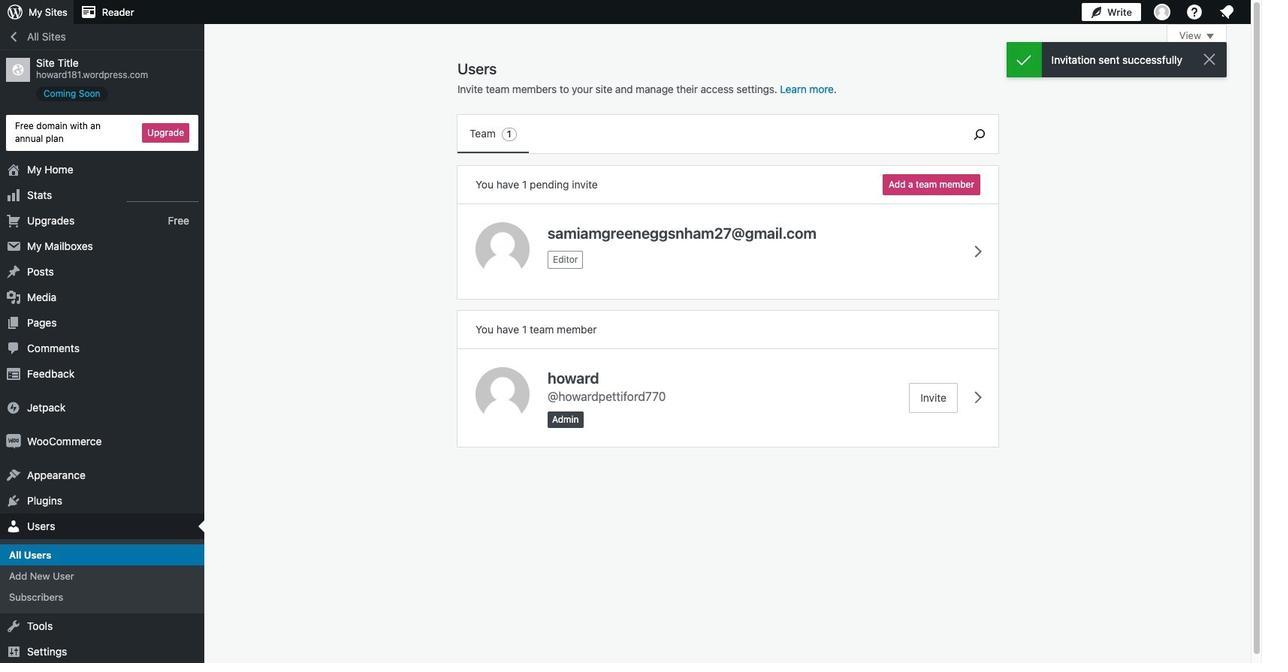 Task type: vqa. For each thing, say whether or not it's contained in the screenshot.
lock icon
no



Task type: describe. For each thing, give the bounding box(es) containing it.
open search image
[[961, 125, 999, 143]]

howard image
[[476, 368, 530, 422]]

closed image
[[1207, 34, 1215, 39]]

notice status
[[1007, 42, 1228, 77]]

highest hourly views 0 image
[[127, 192, 198, 202]]



Task type: locate. For each thing, give the bounding box(es) containing it.
0 vertical spatial img image
[[6, 400, 21, 415]]

my profile image
[[1155, 4, 1171, 20]]

1 vertical spatial img image
[[6, 434, 21, 449]]

None search field
[[961, 115, 999, 153]]

2 img image from the top
[[6, 434, 21, 449]]

main content
[[458, 24, 1228, 447]]

img image
[[6, 400, 21, 415], [6, 434, 21, 449]]

manage your notifications image
[[1218, 3, 1237, 21]]

dismiss image
[[1201, 50, 1219, 68]]

help image
[[1186, 3, 1204, 21]]

1 img image from the top
[[6, 400, 21, 415]]



